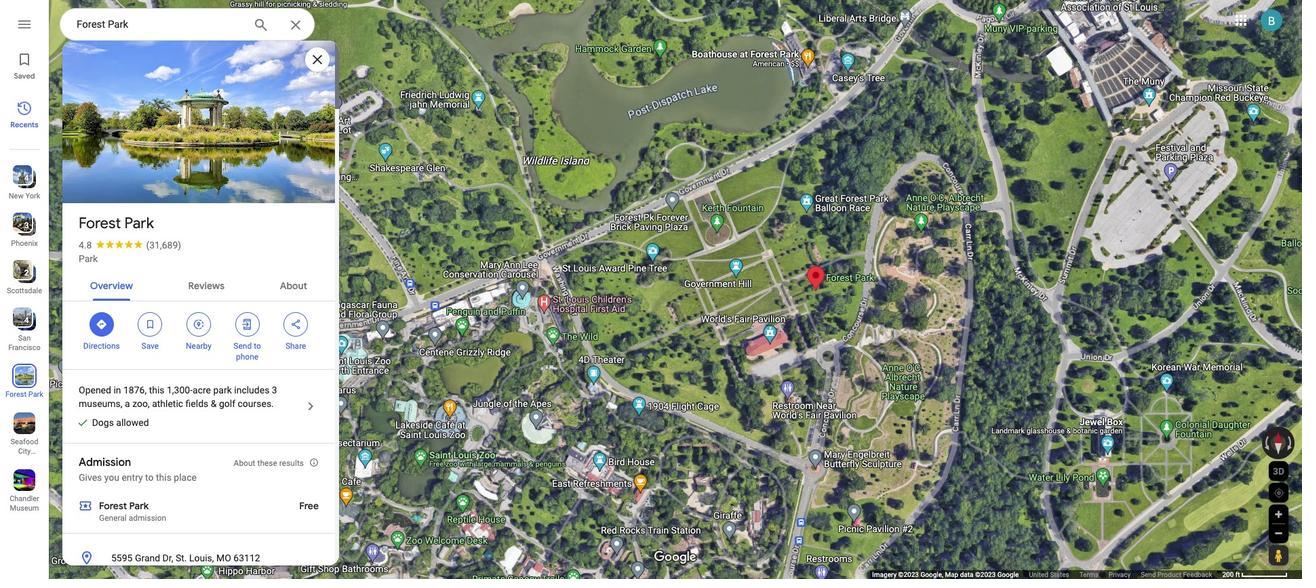 Task type: vqa. For each thing, say whether or not it's contained in the screenshot.
you
yes



Task type: locate. For each thing, give the bounding box(es) containing it.
0 horizontal spatial send
[[233, 342, 252, 351]]

4 places element up new york
[[15, 172, 29, 184]]

1 vertical spatial send
[[1141, 572, 1156, 579]]

city
[[18, 448, 31, 456]]

4 for new
[[24, 174, 29, 183]]

3
[[24, 221, 29, 231], [272, 385, 277, 396]]

show street view coverage image
[[1269, 546, 1288, 566]]

2 4 from the top
[[24, 316, 29, 326]]

4 places element
[[15, 172, 29, 184], [15, 315, 29, 327]]

entry
[[122, 473, 143, 484]]

1 horizontal spatial to
[[254, 342, 261, 351]]

send inside send to phone
[[233, 342, 252, 351]]

1 vertical spatial 3
[[272, 385, 277, 396]]

this up athletic
[[149, 385, 164, 396]]

in
[[114, 385, 121, 396]]

1 vertical spatial about
[[234, 459, 255, 469]]

4 up new york
[[24, 174, 29, 183]]

tab list
[[62, 269, 335, 301]]

0 vertical spatial about
[[280, 280, 307, 292]]

2 4 places element from the top
[[15, 315, 29, 327]]

about
[[280, 280, 307, 292], [234, 459, 255, 469]]

opened in 1876, this 1,300-acre park includes 3 museums, a zoo, athletic fields & golf courses.
[[79, 385, 277, 410]]

1 horizontal spatial 3
[[272, 385, 277, 396]]

acre
[[193, 385, 211, 396]]

1 horizontal spatial send
[[1141, 572, 1156, 579]]

None field
[[77, 16, 242, 33]]

4 places element up san
[[15, 315, 29, 327]]

©2023 right data
[[975, 572, 996, 579]]

2 vertical spatial forest
[[99, 500, 127, 513]]

0 horizontal spatial ©2023
[[898, 572, 919, 579]]

2 places element
[[15, 267, 29, 279]]

forest park
[[79, 214, 154, 233], [5, 391, 43, 399], [99, 500, 149, 513]]

send for send product feedback
[[1141, 572, 1156, 579]]

forest park up seafood city supermarket button on the left bottom
[[5, 391, 43, 399]]

4 places element for new
[[15, 172, 29, 184]]

send up phone
[[233, 342, 252, 351]]

3d
[[1273, 466, 1284, 477]]

forest up seafood city supermarket button on the left bottom
[[5, 391, 26, 399]]

1 4 from the top
[[24, 174, 29, 183]]

5595 grand dr, st. louis, mo 63112 button
[[62, 545, 335, 572]]

None search field
[[60, 8, 315, 41]]

supermarket
[[5, 457, 48, 466]]

forest park up general admission at the left of the page
[[99, 500, 149, 513]]

0 vertical spatial send
[[233, 342, 252, 351]]

park up general admission at the left of the page
[[129, 500, 149, 513]]

4.8
[[79, 240, 92, 251]]

about inside button
[[280, 280, 307, 292]]

gives
[[79, 473, 102, 484]]

forest park up 4.8 stars image
[[79, 214, 154, 233]]

forest park button
[[0, 360, 49, 402]]

4 places element for san
[[15, 315, 29, 327]]

park up 4.8 stars image
[[124, 214, 154, 233]]

grand
[[135, 553, 160, 564]]

zoo,
[[132, 399, 150, 410]]

united
[[1029, 572, 1048, 579]]

footer containing imagery ©2023 google, map data ©2023 google
[[872, 571, 1222, 580]]

send product feedback
[[1141, 572, 1212, 579]]

1 vertical spatial forest park
[[5, 391, 43, 399]]

menu image
[[16, 16, 33, 33]]

3 places element
[[15, 220, 29, 232]]

send left "product"
[[1141, 572, 1156, 579]]

1 vertical spatial forest
[[5, 391, 26, 399]]

zoom in image
[[1274, 510, 1284, 520]]

admission
[[79, 456, 131, 470]]

forest up general
[[99, 500, 127, 513]]

to
[[254, 342, 261, 351], [145, 473, 154, 484]]

share
[[285, 342, 306, 351]]

states
[[1050, 572, 1069, 579]]

0 vertical spatial 3
[[24, 221, 29, 231]]

0 vertical spatial to
[[254, 342, 261, 351]]

list
[[0, 0, 49, 580]]

200
[[1222, 572, 1234, 579]]

forest
[[79, 214, 121, 233], [5, 391, 26, 399], [99, 500, 127, 513]]

send inside button
[[1141, 572, 1156, 579]]

imagery
[[872, 572, 897, 579]]

seafood city supermarket
[[5, 438, 48, 466]]

3 up phoenix
[[24, 221, 29, 231]]

photo of forest park image
[[60, 18, 337, 226]]

forest up the 4.8
[[79, 214, 121, 233]]

general admission
[[99, 514, 166, 524]]

©2023 left google,
[[898, 572, 919, 579]]

this
[[149, 385, 164, 396], [156, 473, 171, 484]]

park up seafood city supermarket button on the left bottom
[[28, 391, 43, 399]]

0 vertical spatial 4
[[24, 174, 29, 183]]

&
[[211, 399, 217, 410]]

0 horizontal spatial 3
[[24, 221, 29, 231]]

0 horizontal spatial to
[[145, 473, 154, 484]]

allowed
[[116, 418, 149, 429]]

1 vertical spatial this
[[156, 473, 171, 484]]

0 vertical spatial forest park
[[79, 214, 154, 233]]

3 inside list
[[24, 221, 29, 231]]

1 horizontal spatial ©2023
[[975, 572, 996, 579]]

zoom out image
[[1274, 529, 1284, 539]]

about left 'these'
[[234, 459, 255, 469]]

about up 
[[280, 280, 307, 292]]

0 vertical spatial 4 places element
[[15, 172, 29, 184]]

0 horizontal spatial about
[[234, 459, 255, 469]]

footer
[[872, 571, 1222, 580]]

terms
[[1079, 572, 1098, 579]]

overview button
[[79, 269, 144, 301]]

save
[[141, 342, 159, 351]]

about for about these results
[[234, 459, 255, 469]]

admission
[[129, 514, 166, 524]]

1 ©2023 from the left
[[898, 572, 919, 579]]

1 horizontal spatial about
[[280, 280, 307, 292]]

phone
[[236, 353, 258, 362]]

google
[[997, 572, 1019, 579]]

this left place
[[156, 473, 171, 484]]

to up phone
[[254, 342, 261, 351]]

4
[[24, 174, 29, 183], [24, 316, 29, 326]]

tab list containing overview
[[62, 269, 335, 301]]

san
[[18, 334, 31, 343]]

4 up san
[[24, 316, 29, 326]]

1 vertical spatial 4
[[24, 316, 29, 326]]

1 4 places element from the top
[[15, 172, 29, 184]]

privacy button
[[1109, 571, 1131, 580]]

©2023
[[898, 572, 919, 579], [975, 572, 996, 579]]

imagery ©2023 google, map data ©2023 google
[[872, 572, 1019, 579]]

overview
[[90, 280, 133, 292]]

tab list inside forest park main content
[[62, 269, 335, 301]]

1 vertical spatial 4 places element
[[15, 315, 29, 327]]

seafood city supermarket button
[[0, 408, 49, 466]]

to right entry
[[145, 473, 154, 484]]

about these results image
[[309, 458, 319, 468]]

scottsdale
[[7, 287, 42, 296]]

park
[[124, 214, 154, 233], [79, 254, 98, 264], [28, 391, 43, 399], [129, 500, 149, 513]]

0 vertical spatial this
[[149, 385, 164, 396]]

to inside send to phone
[[254, 342, 261, 351]]

data
[[960, 572, 973, 579]]

new york
[[9, 192, 40, 201]]

dr,
[[162, 553, 173, 564]]

forest park main content
[[60, 18, 339, 580]]

opened
[[79, 385, 111, 396]]

3 right includes
[[272, 385, 277, 396]]

about for about
[[280, 280, 307, 292]]



Task type: describe. For each thing, give the bounding box(es) containing it.
forest inside forest park button
[[5, 391, 26, 399]]

united states button
[[1029, 571, 1069, 580]]

about these results
[[234, 459, 304, 469]]

3 inside "opened in 1876, this 1,300-acre park includes 3 museums, a zoo, athletic fields & golf courses."
[[272, 385, 277, 396]]

4 for san
[[24, 316, 29, 326]]

museum
[[10, 505, 39, 513]]

saved button
[[0, 46, 49, 84]]

museums,
[[79, 399, 122, 410]]


[[193, 317, 205, 332]]

chandler museum button
[[0, 465, 49, 516]]

footer inside "google maps" element
[[872, 571, 1222, 580]]


[[95, 317, 108, 332]]

reviews button
[[177, 269, 235, 301]]

directions
[[83, 342, 120, 351]]

general
[[99, 514, 127, 524]]


[[290, 317, 302, 332]]

1 vertical spatial to
[[145, 473, 154, 484]]

chandler museum
[[10, 495, 39, 513]]

results
[[279, 459, 304, 469]]

map
[[945, 572, 958, 579]]

golf
[[219, 399, 235, 410]]

send product feedback button
[[1141, 571, 1212, 580]]

141,020
[[97, 175, 136, 188]]

5595 grand dr, st. louis, mo 63112
[[111, 553, 260, 564]]

about button
[[269, 269, 318, 301]]

place
[[174, 473, 197, 484]]

send for send to phone
[[233, 342, 252, 351]]

200 ft
[[1222, 572, 1240, 579]]

terms button
[[1079, 571, 1098, 580]]

includes
[[234, 385, 269, 396]]

park inside button
[[28, 391, 43, 399]]

feedback
[[1183, 572, 1212, 579]]

141,020 photos
[[97, 175, 172, 188]]

forest park inside button
[[5, 391, 43, 399]]

cannot access your location image
[[1273, 488, 1285, 500]]

Forest Park field
[[60, 8, 315, 41]]

recents button
[[0, 95, 49, 133]]

gives you entry to this place
[[79, 473, 197, 484]]

free
[[299, 500, 319, 513]]

2 vertical spatial forest park
[[99, 500, 149, 513]]

dogs
[[92, 418, 114, 429]]

recents
[[10, 120, 38, 130]]

31,689 reviews element
[[146, 240, 181, 251]]

mo
[[216, 553, 231, 564]]

1,300-
[[167, 385, 193, 396]]

(31,689)
[[146, 240, 181, 251]]

google account: brad klo  
(klobrad84@gmail.com) image
[[1261, 9, 1282, 31]]

you
[[104, 473, 119, 484]]

ft
[[1235, 572, 1240, 579]]


[[144, 317, 156, 332]]

0 vertical spatial forest
[[79, 214, 121, 233]]

1876,
[[123, 385, 147, 396]]

new
[[9, 192, 24, 201]]

these
[[257, 459, 277, 469]]

courses.
[[238, 399, 274, 410]]

2
[[24, 269, 29, 278]]

park button
[[79, 252, 98, 266]]

san francisco
[[8, 334, 41, 353]]

a
[[125, 399, 130, 410]]

united states
[[1029, 572, 1069, 579]]

this inside "opened in 1876, this 1,300-acre park includes 3 museums, a zoo, athletic fields & golf courses."
[[149, 385, 164, 396]]

4.8 stars image
[[92, 240, 146, 249]]

phoenix
[[11, 239, 38, 248]]

st.
[[176, 553, 187, 564]]

photos
[[138, 175, 172, 188]]

fields
[[186, 399, 208, 410]]

louis,
[[189, 553, 214, 564]]

chandler
[[10, 495, 39, 504]]

copy address image
[[304, 553, 317, 565]]

63112
[[233, 553, 260, 564]]

3d button
[[1269, 462, 1288, 481]]

park
[[213, 385, 232, 396]]

5595
[[111, 553, 133, 564]]

list containing saved
[[0, 0, 49, 580]]

google,
[[920, 572, 943, 579]]

reviews
[[188, 280, 224, 292]]


[[241, 317, 253, 332]]

google maps element
[[0, 0, 1302, 580]]

none search field inside "google maps" element
[[60, 8, 315, 41]]

200 ft button
[[1222, 572, 1288, 579]]

none field inside "forest park" field
[[77, 16, 242, 33]]

dogs allowed
[[92, 418, 149, 429]]

product
[[1158, 572, 1181, 579]]

actions for forest park region
[[62, 302, 335, 370]]

york
[[25, 192, 40, 201]]

2 ©2023 from the left
[[975, 572, 996, 579]]

privacy
[[1109, 572, 1131, 579]]

seafood
[[11, 438, 38, 447]]

nearby
[[186, 342, 212, 351]]

park down the 4.8
[[79, 254, 98, 264]]

dogs allowed group
[[71, 416, 149, 430]]

athletic
[[152, 399, 183, 410]]

saved
[[14, 71, 35, 81]]

send to phone
[[233, 342, 261, 362]]

141,020 photos button
[[73, 170, 177, 193]]



